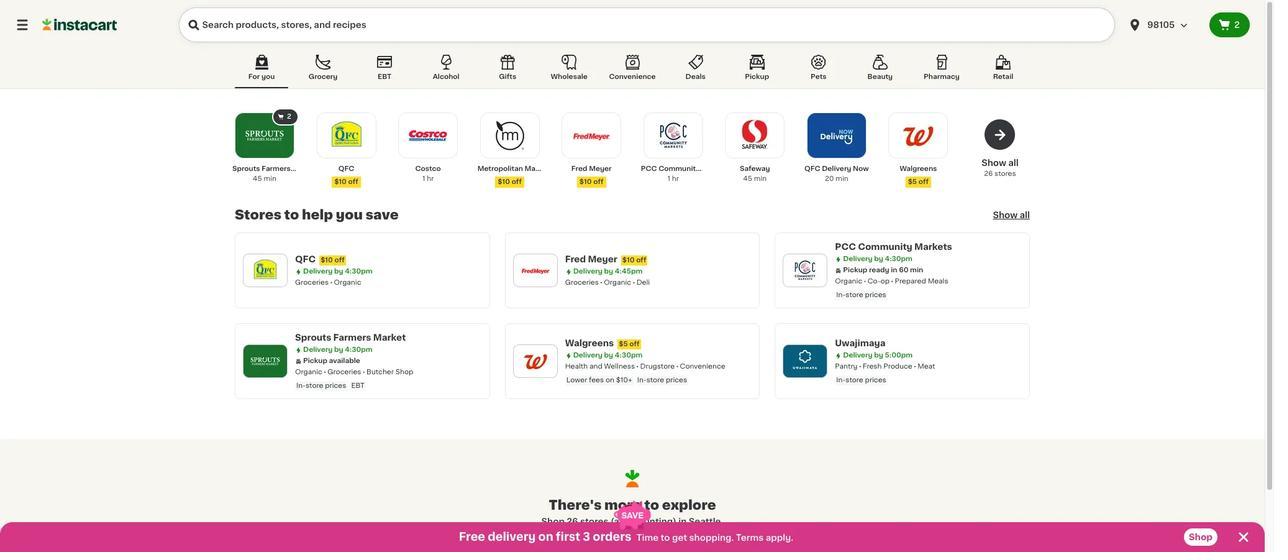 Task type: vqa. For each thing, say whether or not it's contained in the screenshot.
"&" inside 'Pasta & Rice' "link"
no



Task type: locate. For each thing, give the bounding box(es) containing it.
0 horizontal spatial hr
[[427, 175, 434, 182]]

counting)
[[633, 517, 677, 526]]

1 horizontal spatial community
[[859, 242, 913, 251]]

0 vertical spatial meyer
[[589, 165, 612, 172]]

shop categories tab list
[[235, 52, 1031, 88]]

by up wellness
[[605, 352, 614, 359]]

community for pcc community markets 1 hr
[[659, 165, 701, 172]]

qfc up groceries organic in the bottom left of the page
[[295, 255, 316, 264]]

1 vertical spatial stores
[[581, 517, 609, 526]]

fred meyer $10 off down fred meyer image
[[572, 165, 612, 185]]

$5 up wellness
[[619, 341, 628, 347]]

fred meyer image
[[571, 114, 613, 157]]

by up groceries organic in the bottom left of the page
[[334, 268, 343, 275]]

0 vertical spatial markets
[[702, 165, 731, 172]]

stores to help you save tab panel
[[229, 108, 1037, 399]]

qfc delivery now image
[[816, 114, 858, 157]]

terms
[[736, 533, 764, 542]]

0 horizontal spatial 2
[[287, 113, 292, 120]]

there's
[[549, 499, 602, 512]]

1 vertical spatial pcc
[[836, 242, 857, 251]]

markets for pcc community markets
[[915, 242, 953, 251]]

1 horizontal spatial markets
[[915, 242, 953, 251]]

show all 26 stores
[[982, 159, 1019, 177]]

stores up show all
[[995, 170, 1017, 177]]

stores up 3
[[581, 517, 609, 526]]

explore
[[663, 499, 717, 512]]

min inside qfc delivery now 20 min
[[836, 175, 849, 182]]

you inside "button"
[[262, 73, 275, 80]]

delivery by 4:30pm up groceries organic in the bottom left of the page
[[303, 268, 373, 275]]

0 horizontal spatial shop
[[396, 369, 414, 375]]

4:30pm for pickup available
[[345, 346, 373, 353]]

markets up meals
[[915, 242, 953, 251]]

market right 'metropolitan'
[[525, 165, 550, 172]]

min inside sprouts farmers market 45 min
[[264, 175, 277, 182]]

$10 down fred meyer image
[[580, 178, 592, 185]]

groceries down delivery by 4:45pm on the top
[[565, 279, 599, 286]]

by for "qfc logo"
[[334, 268, 343, 275]]

1 vertical spatial in
[[679, 517, 687, 526]]

None search field
[[179, 7, 1116, 42]]

0 vertical spatial community
[[659, 165, 701, 172]]

organic left the co-
[[836, 278, 863, 285]]

farmers down sprouts farmers market image
[[262, 165, 291, 172]]

stores inside show all 26 stores
[[995, 170, 1017, 177]]

min up stores
[[264, 175, 277, 182]]

off down fred meyer image
[[594, 178, 604, 185]]

shop button
[[1185, 528, 1218, 546]]

hr
[[427, 175, 434, 182], [673, 175, 679, 182]]

hr down the costco
[[427, 175, 434, 182]]

0 vertical spatial 26
[[985, 170, 994, 177]]

drugstore
[[641, 363, 675, 370]]

farmers inside sprouts farmers market 45 min
[[262, 165, 291, 172]]

qfc logo image
[[249, 254, 282, 287]]

off down 'metropolitan'
[[512, 178, 522, 185]]

2 vertical spatial shop
[[1190, 533, 1213, 541]]

shop left close "image"
[[1190, 533, 1213, 541]]

1 horizontal spatial in
[[892, 267, 898, 274]]

show down show all 26 stores
[[994, 211, 1018, 219]]

all inside show all popup button
[[1020, 211, 1031, 219]]

show inside popup button
[[994, 211, 1018, 219]]

0 vertical spatial show
[[982, 159, 1007, 167]]

qfc down qfc delivery now image
[[805, 165, 821, 172]]

0 horizontal spatial all
[[1009, 159, 1019, 167]]

off down walgreens image
[[919, 178, 929, 185]]

off down qfc image
[[348, 178, 359, 185]]

convenience button
[[604, 52, 661, 88]]

retail button
[[977, 52, 1031, 88]]

markets inside pcc community markets 1 hr
[[702, 165, 731, 172]]

0 vertical spatial on
[[606, 377, 615, 384]]

by
[[875, 255, 884, 262], [334, 268, 343, 275], [605, 268, 614, 275], [334, 346, 343, 353], [605, 352, 614, 359], [875, 352, 884, 359]]

you
[[262, 73, 275, 80], [336, 208, 363, 221]]

qfc for qfc
[[339, 165, 355, 172]]

on inside stores to help you save tab panel
[[606, 377, 615, 384]]

0 vertical spatial ebt
[[378, 73, 392, 80]]

1 horizontal spatial convenience
[[680, 363, 726, 370]]

delivery for "qfc logo"
[[303, 268, 333, 275]]

qfc inside qfc delivery now 20 min
[[805, 165, 821, 172]]

4:30pm for organic
[[345, 268, 373, 275]]

sprouts up pickup available
[[295, 333, 332, 342]]

shop
[[396, 369, 414, 375], [542, 517, 565, 526], [1190, 533, 1213, 541]]

shop inside stores to help you save tab panel
[[396, 369, 414, 375]]

walgreens up and
[[565, 339, 614, 347]]

prepared
[[895, 278, 927, 285]]

4:30pm for pickup ready in 60 min
[[885, 255, 913, 262]]

45 inside safeway 45 min
[[744, 175, 753, 182]]

by for 'pcc community markets logo'
[[875, 255, 884, 262]]

metropolitan
[[478, 165, 523, 172]]

organic groceries butcher shop
[[295, 369, 414, 375]]

1 vertical spatial you
[[336, 208, 363, 221]]

2 button
[[1210, 12, 1251, 37]]

2 1 from the left
[[668, 175, 671, 182]]

in-store prices down 'fresh' at the right bottom of the page
[[837, 377, 887, 384]]

delivery by 4:30pm
[[844, 255, 913, 262], [303, 268, 373, 275], [303, 346, 373, 353], [574, 352, 643, 359]]

qfc $10 off down qfc image
[[335, 165, 359, 185]]

1 horizontal spatial stores
[[995, 170, 1017, 177]]

community up pickup ready in 60 min
[[859, 242, 913, 251]]

0 vertical spatial fred
[[572, 165, 588, 172]]

$10
[[335, 178, 347, 185], [498, 178, 510, 185], [580, 178, 592, 185], [321, 257, 333, 264], [623, 257, 635, 264]]

groceries organic
[[295, 279, 362, 286]]

qfc down qfc image
[[339, 165, 355, 172]]

45 inside sprouts farmers market 45 min
[[253, 175, 262, 182]]

1 horizontal spatial shop
[[542, 517, 565, 526]]

by up ready
[[875, 255, 884, 262]]

0 vertical spatial 2
[[1235, 21, 1241, 29]]

1 45 from the left
[[253, 175, 262, 182]]

pcc up pickup ready in 60 min
[[836, 242, 857, 251]]

26 inside 'there's more to explore shop 26 stores (and counting) in seattle.'
[[567, 517, 578, 526]]

2 in-store prices from the top
[[837, 377, 887, 384]]

meyer down fred meyer image
[[589, 165, 612, 172]]

sprouts farmers market
[[295, 333, 406, 342]]

1 hr from the left
[[427, 175, 434, 182]]

gifts button
[[481, 52, 535, 88]]

qfc $10 off up groceries organic in the bottom left of the page
[[295, 255, 345, 264]]

min down safeway
[[755, 175, 767, 182]]

qfc for qfc delivery now
[[805, 165, 821, 172]]

1 vertical spatial all
[[1020, 211, 1031, 219]]

delivery by 4:30pm up pickup available
[[303, 346, 373, 353]]

45 down safeway
[[744, 175, 753, 182]]

0 horizontal spatial stores
[[581, 517, 609, 526]]

1 vertical spatial farmers
[[334, 333, 371, 342]]

butcher
[[367, 369, 394, 375]]

delivery by 4:30pm for drugstore
[[574, 352, 643, 359]]

0 horizontal spatial walgreens
[[565, 339, 614, 347]]

2 45 from the left
[[744, 175, 753, 182]]

0 vertical spatial all
[[1009, 159, 1019, 167]]

2 hr from the left
[[673, 175, 679, 182]]

organic down delivery by 4:45pm on the top
[[604, 279, 632, 286]]

0 horizontal spatial on
[[539, 531, 554, 543]]

delivery up pickup available
[[303, 346, 333, 353]]

min up prepared
[[911, 267, 924, 274]]

1 horizontal spatial farmers
[[334, 333, 371, 342]]

walgreens
[[900, 165, 938, 172], [565, 339, 614, 347]]

sprouts for sprouts farmers market
[[295, 333, 332, 342]]

delivery for walgreens logo in the left of the page
[[574, 352, 603, 359]]

ebt
[[378, 73, 392, 80], [352, 382, 365, 389]]

0 vertical spatial you
[[262, 73, 275, 80]]

4:30pm up 60 on the right top
[[885, 255, 913, 262]]

in
[[892, 267, 898, 274], [679, 517, 687, 526]]

fred down fred meyer image
[[572, 165, 588, 172]]

0 horizontal spatial 1
[[423, 175, 425, 182]]

community inside pcc community markets 1 hr
[[659, 165, 701, 172]]

delivery up groceries organic in the bottom left of the page
[[303, 268, 333, 275]]

0 vertical spatial convenience
[[609, 73, 656, 80]]

safeway 45 min
[[740, 165, 771, 182]]

in-
[[837, 292, 846, 298], [638, 377, 647, 384], [837, 377, 846, 384], [297, 382, 306, 389]]

show
[[982, 159, 1007, 167], [994, 211, 1018, 219]]

off up health and wellness drugstore convenience
[[630, 341, 640, 347]]

all for show all
[[1020, 211, 1031, 219]]

pickup
[[746, 73, 770, 80], [844, 267, 868, 274], [303, 357, 328, 364]]

Search field
[[179, 7, 1116, 42]]

hr down pcc community markets image
[[673, 175, 679, 182]]

0 vertical spatial pcc
[[641, 165, 657, 172]]

0 vertical spatial sprouts
[[232, 165, 260, 172]]

market up stores to help you save
[[292, 165, 317, 172]]

all inside show all 26 stores
[[1009, 159, 1019, 167]]

by up the available at left bottom
[[334, 346, 343, 353]]

pickup button
[[731, 52, 784, 88]]

1 vertical spatial show
[[994, 211, 1018, 219]]

in-store prices down the co-
[[837, 292, 887, 298]]

convenience inside stores to help you save tab panel
[[680, 363, 726, 370]]

4:30pm
[[885, 255, 913, 262], [345, 268, 373, 275], [345, 346, 373, 353], [615, 352, 643, 359]]

1 horizontal spatial 1
[[668, 175, 671, 182]]

wholesale
[[551, 73, 588, 80]]

on left first
[[539, 531, 554, 543]]

0 horizontal spatial convenience
[[609, 73, 656, 80]]

on for delivery
[[539, 531, 554, 543]]

2 vertical spatial pickup
[[303, 357, 328, 364]]

1 vertical spatial pickup
[[844, 267, 868, 274]]

0 vertical spatial farmers
[[262, 165, 291, 172]]

ebt left "alcohol"
[[378, 73, 392, 80]]

you inside tab panel
[[336, 208, 363, 221]]

store down pickup ready in 60 min
[[846, 292, 864, 298]]

sprouts for sprouts farmers market 45 min
[[232, 165, 260, 172]]

markets for pcc community markets 1 hr
[[702, 165, 731, 172]]

0 horizontal spatial 26
[[567, 517, 578, 526]]

2 horizontal spatial to
[[661, 533, 670, 542]]

by up 'fresh' at the right bottom of the page
[[875, 352, 884, 359]]

4:30pm for drugstore
[[615, 352, 643, 359]]

1 vertical spatial convenience
[[680, 363, 726, 370]]

4:45pm
[[615, 268, 643, 275]]

to left get
[[661, 533, 670, 542]]

shop right butcher
[[396, 369, 414, 375]]

meyer
[[589, 165, 612, 172], [588, 255, 618, 264]]

1 vertical spatial markets
[[915, 242, 953, 251]]

1 vertical spatial to
[[645, 499, 660, 512]]

and
[[590, 363, 603, 370]]

0 vertical spatial fred meyer $10 off
[[572, 165, 612, 185]]

health and wellness drugstore convenience
[[565, 363, 726, 370]]

1 horizontal spatial walgreens $5 off
[[900, 165, 938, 185]]

1 vertical spatial 2
[[287, 113, 292, 120]]

1 inside costco 1 hr
[[423, 175, 425, 182]]

seattle.
[[689, 517, 724, 526]]

1 vertical spatial community
[[859, 242, 913, 251]]

off
[[348, 178, 359, 185], [512, 178, 522, 185], [594, 178, 604, 185], [919, 178, 929, 185], [335, 257, 345, 264], [637, 257, 647, 264], [630, 341, 640, 347]]

2 vertical spatial to
[[661, 533, 670, 542]]

delivery by 4:30pm up ready
[[844, 255, 913, 262]]

fred
[[572, 165, 588, 172], [565, 255, 586, 264]]

pcc community markets image
[[653, 114, 695, 157]]

1 down pcc community markets image
[[668, 175, 671, 182]]

0 vertical spatial to
[[284, 208, 299, 221]]

sprouts farmers market logo image
[[249, 345, 282, 377]]

walgreens down walgreens image
[[900, 165, 938, 172]]

$5
[[909, 178, 918, 185], [619, 341, 628, 347]]

1 horizontal spatial market
[[373, 333, 406, 342]]

in up get
[[679, 517, 687, 526]]

pickup up safeway image
[[746, 73, 770, 80]]

convenience down 'search' field
[[609, 73, 656, 80]]

fred meyer logo image
[[519, 254, 552, 287]]

delivery up ready
[[844, 255, 873, 262]]

1 horizontal spatial $5
[[909, 178, 918, 185]]

1 horizontal spatial walgreens
[[900, 165, 938, 172]]

0 horizontal spatial markets
[[702, 165, 731, 172]]

0 horizontal spatial ebt
[[352, 382, 365, 389]]

3
[[583, 531, 591, 543]]

$5 down walgreens image
[[909, 178, 918, 185]]

1 vertical spatial on
[[539, 531, 554, 543]]

show inside show all 26 stores
[[982, 159, 1007, 167]]

meat
[[918, 363, 936, 370]]

2 horizontal spatial market
[[525, 165, 550, 172]]

in- down pantry
[[837, 377, 846, 384]]

0 horizontal spatial walgreens $5 off
[[565, 339, 640, 347]]

2 horizontal spatial qfc
[[805, 165, 821, 172]]

in inside 'there's more to explore shop 26 stores (and counting) in seattle.'
[[679, 517, 687, 526]]

ebt inside button
[[378, 73, 392, 80]]

0 vertical spatial shop
[[396, 369, 414, 375]]

1 horizontal spatial 26
[[985, 170, 994, 177]]

1 98105 button from the left
[[1121, 7, 1210, 42]]

alcohol button
[[420, 52, 473, 88]]

2 inside button
[[1235, 21, 1241, 29]]

first
[[556, 531, 581, 543]]

pcc down pcc community markets image
[[641, 165, 657, 172]]

fred meyer $10 off
[[572, 165, 612, 185], [565, 255, 647, 264]]

walgreens $5 off down walgreens image
[[900, 165, 938, 185]]

1 vertical spatial in-store prices
[[837, 377, 887, 384]]

pharmacy
[[924, 73, 960, 80]]

to up counting)
[[645, 499, 660, 512]]

1 horizontal spatial qfc
[[339, 165, 355, 172]]

in left 60 on the right top
[[892, 267, 898, 274]]

45 up stores
[[253, 175, 262, 182]]

community for pcc community markets
[[859, 242, 913, 251]]

0 horizontal spatial pcc
[[641, 165, 657, 172]]

2
[[1235, 21, 1241, 29], [287, 113, 292, 120]]

groceries for groceries organic deli
[[565, 279, 599, 286]]

market up butcher
[[373, 333, 406, 342]]

1 down the costco
[[423, 175, 425, 182]]

delivery by 4:30pm up wellness
[[574, 352, 643, 359]]

1 horizontal spatial hr
[[673, 175, 679, 182]]

show for show all
[[994, 211, 1018, 219]]

safeway
[[740, 165, 771, 172]]

fees
[[589, 377, 604, 384]]

pcc inside pcc community markets 1 hr
[[641, 165, 657, 172]]

safeway image
[[734, 114, 777, 157]]

0 horizontal spatial to
[[284, 208, 299, 221]]

delivery up groceries organic deli
[[574, 268, 603, 275]]

organic down pickup available
[[295, 369, 323, 375]]

pcc
[[641, 165, 657, 172], [836, 242, 857, 251]]

0 horizontal spatial $5
[[619, 341, 628, 347]]

1 horizontal spatial pickup
[[746, 73, 770, 80]]

off up 4:45pm
[[637, 257, 647, 264]]

0 horizontal spatial market
[[292, 165, 317, 172]]

0 vertical spatial stores
[[995, 170, 1017, 177]]

ebt down organic groceries butcher shop at left
[[352, 382, 365, 389]]

pets button
[[792, 52, 846, 88]]

qfc
[[339, 165, 355, 172], [805, 165, 821, 172], [295, 255, 316, 264]]

pets
[[811, 73, 827, 80]]

market inside sprouts farmers market 45 min
[[292, 165, 317, 172]]

0 horizontal spatial sprouts
[[232, 165, 260, 172]]

all
[[1009, 159, 1019, 167], [1020, 211, 1031, 219]]

you right for
[[262, 73, 275, 80]]

1 horizontal spatial pcc
[[836, 242, 857, 251]]

instacart image
[[42, 17, 117, 32]]

market for sprouts farmers market
[[373, 333, 406, 342]]

metropolitan market image
[[489, 114, 531, 157]]

0 horizontal spatial pickup
[[303, 357, 328, 364]]

min right 20
[[836, 175, 849, 182]]

hr inside costco 1 hr
[[427, 175, 434, 182]]

fred meyer $10 off up delivery by 4:45pm on the top
[[565, 255, 647, 264]]

groceries right "qfc logo"
[[295, 279, 329, 286]]

convenience
[[609, 73, 656, 80], [680, 363, 726, 370]]

farmers
[[262, 165, 291, 172], [334, 333, 371, 342]]

delivery
[[823, 165, 852, 172], [844, 255, 873, 262], [303, 268, 333, 275], [574, 268, 603, 275], [303, 346, 333, 353], [574, 352, 603, 359], [844, 352, 873, 359]]

store
[[846, 292, 864, 298], [647, 377, 665, 384], [846, 377, 864, 384], [306, 382, 323, 389]]

1 horizontal spatial all
[[1020, 211, 1031, 219]]

in-store prices
[[837, 292, 887, 298], [837, 377, 887, 384]]

by for walgreens logo in the left of the page
[[605, 352, 614, 359]]

community down pcc community markets image
[[659, 165, 701, 172]]

0 horizontal spatial 45
[[253, 175, 262, 182]]

save image
[[615, 501, 651, 529]]

on
[[606, 377, 615, 384], [539, 531, 554, 543]]

0 vertical spatial $5
[[909, 178, 918, 185]]

sprouts inside sprouts farmers market 45 min
[[232, 165, 260, 172]]

walgreens $5 off up and
[[565, 339, 640, 347]]

0 vertical spatial in-store prices
[[837, 292, 887, 298]]

now
[[854, 165, 869, 172]]

delivery down uwajimaya
[[844, 352, 873, 359]]

1 1 from the left
[[423, 175, 425, 182]]

4:30pm up groceries organic in the bottom left of the page
[[345, 268, 373, 275]]

4:30pm down sprouts farmers market
[[345, 346, 373, 353]]

0 horizontal spatial community
[[659, 165, 701, 172]]

qfc $10 off
[[335, 165, 359, 185], [295, 255, 345, 264]]

organic
[[836, 278, 863, 285], [334, 279, 362, 286], [604, 279, 632, 286], [295, 369, 323, 375]]

0 horizontal spatial in
[[679, 517, 687, 526]]

2 horizontal spatial shop
[[1190, 533, 1213, 541]]

0 horizontal spatial you
[[262, 73, 275, 80]]

1 vertical spatial 26
[[567, 517, 578, 526]]

delivery inside qfc delivery now 20 min
[[823, 165, 852, 172]]

pickup up in-store prices ebt
[[303, 357, 328, 364]]

2 horizontal spatial pickup
[[844, 267, 868, 274]]

min inside safeway 45 min
[[755, 175, 767, 182]]

min for qfc
[[836, 175, 849, 182]]

1 horizontal spatial you
[[336, 208, 363, 221]]

markets
[[702, 165, 731, 172], [915, 242, 953, 251]]

min for sprouts
[[264, 175, 277, 182]]

markets left safeway
[[702, 165, 731, 172]]

1 vertical spatial shop
[[542, 517, 565, 526]]

sprouts
[[232, 165, 260, 172], [295, 333, 332, 342]]

pickup left ready
[[844, 267, 868, 274]]

farmers up the available at left bottom
[[334, 333, 371, 342]]

delivery by 4:45pm
[[574, 268, 643, 275]]

98105 button
[[1121, 7, 1210, 42], [1128, 7, 1203, 42]]

1 horizontal spatial to
[[645, 499, 660, 512]]

26
[[985, 170, 994, 177], [567, 517, 578, 526]]

0 horizontal spatial farmers
[[262, 165, 291, 172]]

delivery up 20
[[823, 165, 852, 172]]

costco 1 hr
[[415, 165, 441, 182]]



Task type: describe. For each thing, give the bounding box(es) containing it.
there's more to explore shop 26 stores (and counting) in seattle.
[[542, 499, 724, 526]]

1 vertical spatial fred
[[565, 255, 586, 264]]

by for sprouts farmers market logo
[[334, 346, 343, 353]]

on for fees
[[606, 377, 615, 384]]

0 horizontal spatial qfc
[[295, 255, 316, 264]]

2 inside stores to help you save tab panel
[[287, 113, 292, 120]]

to inside stores to help you save tab panel
[[284, 208, 299, 221]]

farmers for sprouts farmers market
[[334, 333, 371, 342]]

delivery by 5:00pm
[[844, 352, 913, 359]]

1 inside pcc community markets 1 hr
[[668, 175, 671, 182]]

1 vertical spatial meyer
[[588, 255, 618, 264]]

delivery for fred meyer logo
[[574, 268, 603, 275]]

market inside metropolitan market $10 off
[[525, 165, 550, 172]]

walgreens image
[[898, 114, 940, 157]]

beauty button
[[854, 52, 907, 88]]

uwajimaya logo image
[[790, 345, 822, 377]]

delivery
[[488, 531, 536, 543]]

prices down the co-
[[866, 292, 887, 298]]

by for fred meyer logo
[[605, 268, 614, 275]]

in- down pickup available
[[297, 382, 306, 389]]

min for pickup
[[911, 267, 924, 274]]

stores to help you save
[[235, 208, 399, 221]]

show all button
[[994, 209, 1031, 221]]

free delivery on first 3 orders time to get shopping. terms apply.
[[459, 531, 794, 543]]

1 in-store prices from the top
[[837, 292, 887, 298]]

in-store prices ebt
[[297, 382, 365, 389]]

organic up sprouts farmers market
[[334, 279, 362, 286]]

available
[[329, 357, 360, 364]]

1 vertical spatial walgreens
[[565, 339, 614, 347]]

fresh
[[863, 363, 882, 370]]

for
[[248, 73, 260, 80]]

deli
[[637, 279, 650, 286]]

pantry fresh produce meat
[[836, 363, 936, 370]]

20
[[826, 175, 834, 182]]

$10 up stores to help you save
[[335, 178, 347, 185]]

delivery for sprouts farmers market logo
[[303, 346, 333, 353]]

in- down pickup ready in 60 min
[[837, 292, 846, 298]]

apply.
[[766, 533, 794, 542]]

orders
[[593, 531, 632, 543]]

in inside stores to help you save tab panel
[[892, 267, 898, 274]]

delivery by 4:30pm for pickup ready in 60 min
[[844, 255, 913, 262]]

alcohol
[[433, 73, 460, 80]]

organic co-op prepared meals
[[836, 278, 949, 285]]

pickup ready in 60 min
[[844, 267, 924, 274]]

for you
[[248, 73, 275, 80]]

co-
[[868, 278, 881, 285]]

to inside free delivery on first 3 orders time to get shopping. terms apply.
[[661, 533, 670, 542]]

lower
[[567, 377, 588, 384]]

$10+
[[617, 377, 633, 384]]

farmers for sprouts farmers market 45 min
[[262, 165, 291, 172]]

wholesale button
[[543, 52, 596, 88]]

pickup for pcc community markets
[[844, 267, 868, 274]]

help
[[302, 208, 333, 221]]

0 vertical spatial walgreens
[[900, 165, 938, 172]]

pcc for pcc community markets
[[836, 242, 857, 251]]

qfc image
[[325, 114, 368, 157]]

delivery for uwajimaya logo
[[844, 352, 873, 359]]

wellness
[[605, 363, 635, 370]]

store down pickup available
[[306, 382, 323, 389]]

health
[[565, 363, 588, 370]]

shop inside 'there's more to explore shop 26 stores (and counting) in seattle.'
[[542, 517, 565, 526]]

off inside metropolitan market $10 off
[[512, 178, 522, 185]]

market for sprouts farmers market 45 min
[[292, 165, 317, 172]]

all for show all 26 stores
[[1009, 159, 1019, 167]]

0 vertical spatial walgreens $5 off
[[900, 165, 938, 185]]

pcc community markets 1 hr
[[641, 165, 731, 182]]

pharmacy button
[[916, 52, 969, 88]]

prices down 'fresh' at the right bottom of the page
[[866, 377, 887, 384]]

pickup inside button
[[746, 73, 770, 80]]

$10 up groceries organic in the bottom left of the page
[[321, 257, 333, 264]]

pickup available
[[303, 357, 360, 364]]

store down drugstore
[[647, 377, 665, 384]]

groceries for groceries organic
[[295, 279, 329, 286]]

qfc delivery now 20 min
[[805, 165, 869, 182]]

store down pantry
[[846, 377, 864, 384]]

60
[[900, 267, 909, 274]]

2 98105 button from the left
[[1128, 7, 1203, 42]]

produce
[[884, 363, 913, 370]]

lower fees on $10+ in-store prices
[[567, 377, 688, 384]]

stores
[[235, 208, 282, 221]]

time
[[637, 533, 659, 542]]

uwajimaya
[[836, 339, 886, 347]]

show for show all 26 stores
[[982, 159, 1007, 167]]

groceries organic deli
[[565, 279, 650, 286]]

by for uwajimaya logo
[[875, 352, 884, 359]]

get
[[673, 533, 688, 542]]

grocery
[[309, 73, 338, 80]]

beauty
[[868, 73, 893, 80]]

show all
[[994, 211, 1031, 219]]

delivery for 'pcc community markets logo'
[[844, 255, 873, 262]]

$10 inside metropolitan market $10 off
[[498, 178, 510, 185]]

free
[[459, 531, 486, 543]]

1 vertical spatial $5
[[619, 341, 628, 347]]

delivery by 4:30pm for pickup available
[[303, 346, 373, 353]]

deals button
[[669, 52, 723, 88]]

costco
[[415, 165, 441, 172]]

meals
[[928, 278, 949, 285]]

1 vertical spatial fred meyer $10 off
[[565, 255, 647, 264]]

groceries down the available at left bottom
[[328, 369, 362, 375]]

deals
[[686, 73, 706, 80]]

prices down drugstore
[[666, 377, 688, 384]]

pantry
[[836, 363, 858, 370]]

for you button
[[235, 52, 288, 88]]

$10 up 4:45pm
[[623, 257, 635, 264]]

off up groceries organic in the bottom left of the page
[[335, 257, 345, 264]]

shopping.
[[690, 533, 734, 542]]

5:00pm
[[885, 352, 913, 359]]

sprouts farmers market 45 min
[[232, 165, 317, 182]]

ebt inside stores to help you save tab panel
[[352, 382, 365, 389]]

(and
[[611, 517, 631, 526]]

1 vertical spatial qfc $10 off
[[295, 255, 345, 264]]

stores inside 'there's more to explore shop 26 stores (and counting) in seattle.'
[[581, 517, 609, 526]]

in- down health and wellness drugstore convenience
[[638, 377, 647, 384]]

ebt button
[[358, 52, 412, 88]]

pcc community markets
[[836, 242, 953, 251]]

98105
[[1148, 21, 1176, 29]]

save
[[366, 208, 399, 221]]

more
[[605, 499, 642, 512]]

prices down organic groceries butcher shop at left
[[325, 382, 347, 389]]

pcc community markets logo image
[[790, 254, 822, 287]]

close image
[[1237, 530, 1252, 545]]

26 inside show all 26 stores
[[985, 170, 994, 177]]

gifts
[[499, 73, 517, 80]]

ready
[[870, 267, 890, 274]]

retail
[[994, 73, 1014, 80]]

sprouts farmers market image
[[244, 114, 286, 157]]

delivery by 4:30pm for organic
[[303, 268, 373, 275]]

to inside 'there's more to explore shop 26 stores (and counting) in seattle.'
[[645, 499, 660, 512]]

grocery button
[[297, 52, 350, 88]]

0 vertical spatial qfc $10 off
[[335, 165, 359, 185]]

metropolitan market $10 off
[[478, 165, 550, 185]]

walgreens logo image
[[519, 345, 552, 377]]

convenience inside convenience button
[[609, 73, 656, 80]]

pickup for sprouts farmers market
[[303, 357, 328, 364]]

op
[[881, 278, 890, 285]]

pcc for pcc community markets 1 hr
[[641, 165, 657, 172]]

costco image
[[407, 114, 449, 157]]

shop inside "button"
[[1190, 533, 1213, 541]]

hr inside pcc community markets 1 hr
[[673, 175, 679, 182]]



